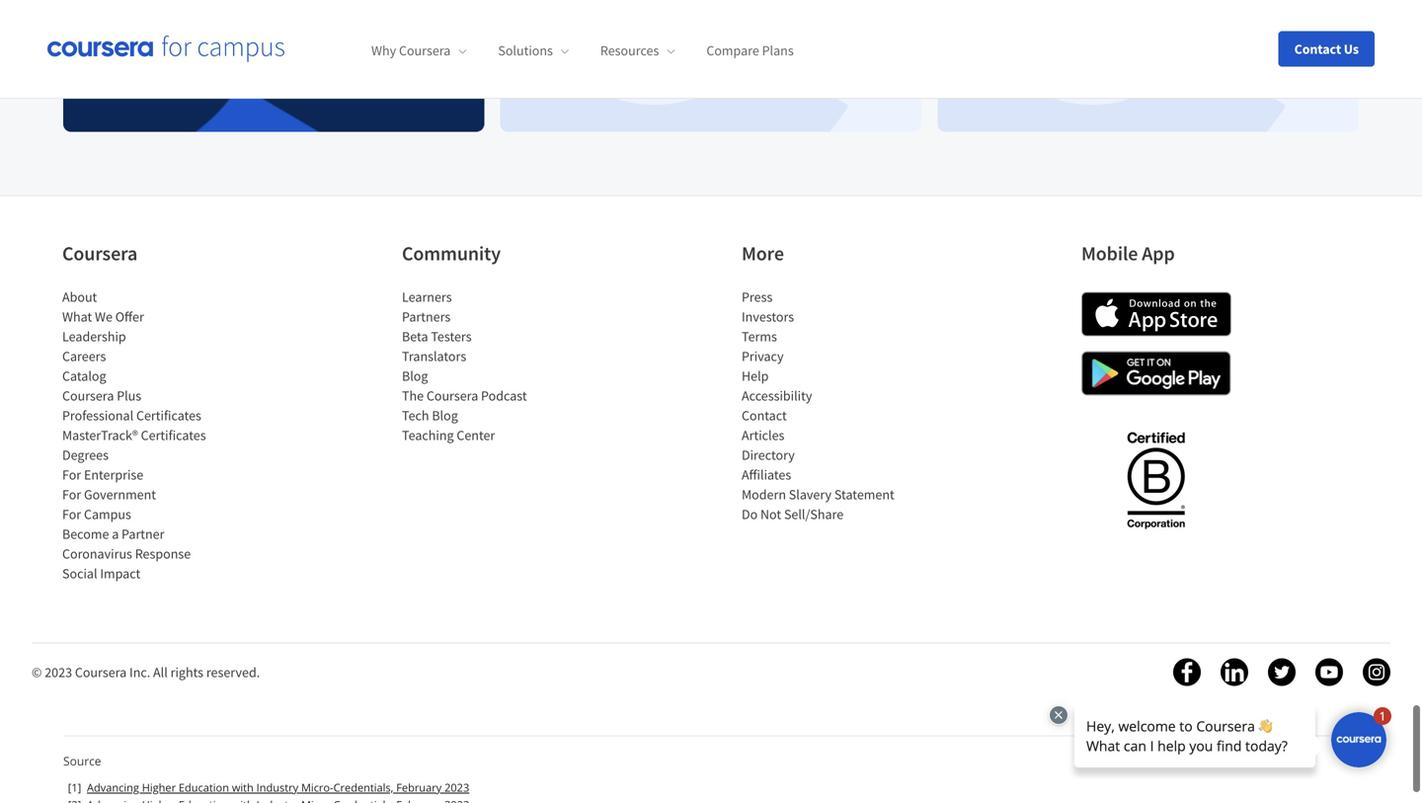 Task type: describe. For each thing, give the bounding box(es) containing it.
2 for from the top
[[62, 484, 81, 502]]

us
[[1345, 40, 1360, 58]]

contact us
[[1295, 40, 1360, 58]]

logo of certified b corporation image
[[1116, 419, 1197, 538]]

translators link
[[402, 346, 467, 364]]

about
[[62, 287, 97, 305]]

degrees
[[62, 445, 109, 463]]

press link
[[742, 287, 773, 305]]

privacy link
[[742, 346, 784, 364]]

resources
[[601, 42, 659, 60]]

why coursera link
[[372, 42, 467, 60]]

the coursera podcast link
[[402, 386, 527, 403]]

coursera inside the learners partners beta testers translators blog the coursera podcast tech blog teaching center
[[427, 386, 478, 403]]

coronavirus response link
[[62, 544, 191, 562]]

mobile
[[1082, 240, 1139, 265]]

coursera left inc.
[[75, 662, 127, 680]]

read now button
[[532, 20, 643, 67]]

list for community
[[402, 286, 570, 444]]

coursera right why
[[399, 42, 451, 60]]

enterprise
[[84, 465, 143, 482]]

more
[[742, 240, 784, 265]]

all
[[153, 662, 168, 680]]

directory link
[[742, 445, 795, 463]]

slavery
[[789, 484, 832, 502]]

investors link
[[742, 307, 795, 324]]

social
[[62, 564, 97, 581]]

credentials,
[[334, 779, 394, 794]]

accessibility link
[[742, 386, 813, 403]]

get
[[95, 34, 119, 54]]

community
[[402, 240, 501, 265]]

solutions link
[[498, 42, 569, 60]]

read now link
[[493, 0, 930, 139]]

tech
[[402, 405, 429, 423]]

report
[[122, 34, 166, 54]]

list for more
[[742, 286, 910, 523]]

contact link
[[742, 405, 787, 423]]

1 horizontal spatial blog
[[432, 405, 458, 423]]

careers link
[[62, 346, 106, 364]]

not
[[761, 504, 782, 522]]

partners link
[[402, 307, 451, 324]]

compare
[[707, 42, 760, 60]]

professional
[[62, 405, 134, 423]]

offer
[[115, 307, 144, 324]]

coursera inside about what we offer leadership careers catalog coursera plus professional certificates mastertrack® certificates degrees for enterprise for government for campus become a partner coronavirus response social impact
[[62, 386, 114, 403]]

now
[[570, 34, 600, 54]]

social impact link
[[62, 564, 141, 581]]

articles
[[742, 425, 785, 443]]

get it on google play image
[[1082, 350, 1232, 395]]

read now
[[532, 34, 600, 54]]

rights
[[171, 662, 204, 680]]

campus
[[84, 504, 131, 522]]

modern slavery statement link
[[742, 484, 895, 502]]

coursera linkedin image
[[1221, 657, 1249, 685]]

plans
[[762, 42, 794, 60]]

the
[[402, 386, 424, 403]]

investors
[[742, 307, 795, 324]]

learners
[[402, 287, 452, 305]]

0 horizontal spatial 2023
[[45, 662, 72, 680]]

coursera instagram image
[[1364, 657, 1391, 685]]

©
[[32, 662, 42, 680]]

sell/share
[[784, 504, 844, 522]]

© 2023 coursera inc. all rights reserved.
[[32, 662, 260, 680]]

education
[[179, 779, 229, 794]]

beta
[[402, 326, 428, 344]]

leadership
[[62, 326, 126, 344]]

february
[[396, 779, 442, 794]]

read
[[532, 34, 567, 54]]

download on the app store image
[[1082, 291, 1232, 335]]

terms link
[[742, 326, 777, 344]]

coursera facebook image
[[1174, 657, 1202, 685]]

accessibility
[[742, 386, 813, 403]]

podcast
[[481, 386, 527, 403]]

what
[[62, 307, 92, 324]]

source
[[63, 752, 101, 768]]

mastertrack® certificates link
[[62, 425, 206, 443]]

do not sell/share link
[[742, 504, 844, 522]]

government
[[84, 484, 156, 502]]

tech blog link
[[402, 405, 458, 423]]

leadership link
[[62, 326, 126, 344]]



Task type: locate. For each thing, give the bounding box(es) containing it.
for
[[62, 465, 81, 482], [62, 484, 81, 502], [62, 504, 81, 522]]

list containing about
[[62, 286, 230, 582]]

reserved.
[[206, 662, 260, 680]]

for campus link
[[62, 504, 131, 522]]

contact
[[1295, 40, 1342, 58], [742, 405, 787, 423]]

for up for campus link
[[62, 484, 81, 502]]

advancing
[[87, 779, 139, 794]]

teaching center link
[[402, 425, 495, 443]]

resources link
[[601, 42, 675, 60]]

0 vertical spatial for
[[62, 465, 81, 482]]

0 vertical spatial 2023
[[45, 662, 72, 680]]

2 list from the left
[[402, 286, 570, 444]]

blog
[[402, 366, 428, 384], [432, 405, 458, 423]]

modern
[[742, 484, 787, 502]]

0 vertical spatial blog
[[402, 366, 428, 384]]

1 vertical spatial contact
[[742, 405, 787, 423]]

translators
[[402, 346, 467, 364]]

impact
[[100, 564, 141, 581]]

testers
[[431, 326, 472, 344]]

careers
[[62, 346, 106, 364]]

industry
[[257, 779, 299, 794]]

blog up 'teaching center' link
[[432, 405, 458, 423]]

coursera twitter image
[[1269, 657, 1296, 685]]

list containing press
[[742, 286, 910, 523]]

0 horizontal spatial list
[[62, 286, 230, 582]]

certificates
[[136, 405, 202, 423], [141, 425, 206, 443]]

list
[[62, 286, 230, 582], [402, 286, 570, 444], [742, 286, 910, 523]]

compare plans link
[[707, 42, 794, 60]]

learners partners beta testers translators blog the coursera podcast tech blog teaching center
[[402, 287, 527, 443]]

0 vertical spatial certificates
[[136, 405, 202, 423]]

catalog
[[62, 366, 106, 384]]

why coursera
[[372, 42, 451, 60]]

list for coursera
[[62, 286, 230, 582]]

response
[[135, 544, 191, 562]]

get report
[[95, 34, 166, 54]]

2 horizontal spatial list
[[742, 286, 910, 523]]

we
[[95, 307, 113, 324]]

contact inside press investors terms privacy help accessibility contact articles directory affiliates modern slavery statement do not sell/share
[[742, 405, 787, 423]]

for down degrees
[[62, 465, 81, 482]]

1 for from the top
[[62, 465, 81, 482]]

list containing learners
[[402, 286, 570, 444]]

1 vertical spatial blog
[[432, 405, 458, 423]]

articles link
[[742, 425, 785, 443]]

why
[[372, 42, 396, 60]]

coursera up the about
[[62, 240, 138, 265]]

0 horizontal spatial blog
[[402, 366, 428, 384]]

get report button
[[95, 20, 209, 67]]

1 list from the left
[[62, 286, 230, 582]]

with
[[232, 779, 254, 794]]

certificates down 'professional certificates' link
[[141, 425, 206, 443]]

1 horizontal spatial 2023
[[445, 779, 470, 794]]

press investors terms privacy help accessibility contact articles directory affiliates modern slavery statement do not sell/share
[[742, 287, 895, 522]]

0 vertical spatial contact
[[1295, 40, 1342, 58]]

get report link
[[55, 0, 493, 139]]

1 horizontal spatial contact
[[1295, 40, 1342, 58]]

blog link
[[402, 366, 428, 384]]

a
[[112, 524, 119, 542]]

degrees link
[[62, 445, 109, 463]]

1 vertical spatial 2023
[[445, 779, 470, 794]]

do
[[742, 504, 758, 522]]

mastertrack®
[[62, 425, 138, 443]]

for up the become
[[62, 504, 81, 522]]

teaching
[[402, 425, 454, 443]]

contact up articles
[[742, 405, 787, 423]]

0 horizontal spatial contact
[[742, 405, 787, 423]]

1 horizontal spatial list
[[402, 286, 570, 444]]

1 vertical spatial for
[[62, 484, 81, 502]]

coursera
[[399, 42, 451, 60], [62, 240, 138, 265], [62, 386, 114, 403], [427, 386, 478, 403], [75, 662, 127, 680]]

inc.
[[129, 662, 150, 680]]

coursera down catalog link
[[62, 386, 114, 403]]

directory
[[742, 445, 795, 463]]

plus
[[117, 386, 141, 403]]

press
[[742, 287, 773, 305]]

contact us button
[[1279, 31, 1375, 67]]

mobile app
[[1082, 240, 1176, 265]]

2023 right ©
[[45, 662, 72, 680]]

professional certificates link
[[62, 405, 202, 423]]

2023 right february
[[445, 779, 470, 794]]

coursera plus link
[[62, 386, 141, 403]]

2 vertical spatial for
[[62, 504, 81, 522]]

coursera up tech blog link
[[427, 386, 478, 403]]

partners
[[402, 307, 451, 324]]

beta testers link
[[402, 326, 472, 344]]

1 vertical spatial certificates
[[141, 425, 206, 443]]

become
[[62, 524, 109, 542]]

2023
[[45, 662, 72, 680], [445, 779, 470, 794]]

3 for from the top
[[62, 504, 81, 522]]

become a partner link
[[62, 524, 165, 542]]

center
[[457, 425, 495, 443]]

affiliates link
[[742, 465, 792, 482]]

partner
[[122, 524, 165, 542]]

app
[[1142, 240, 1176, 265]]

coronavirus
[[62, 544, 132, 562]]

help link
[[742, 366, 769, 384]]

certificates up mastertrack® certificates link
[[136, 405, 202, 423]]

privacy
[[742, 346, 784, 364]]

contact inside contact us button
[[1295, 40, 1342, 58]]

contact left us
[[1295, 40, 1342, 58]]

higher
[[142, 779, 176, 794]]

terms
[[742, 326, 777, 344]]

advancing higher education with industry micro-credentials, february 2023
[[87, 779, 470, 794]]

micro-
[[301, 779, 334, 794]]

3 list from the left
[[742, 286, 910, 523]]

for government link
[[62, 484, 156, 502]]

affiliates
[[742, 465, 792, 482]]

blog up 'the'
[[402, 366, 428, 384]]

for enterprise link
[[62, 465, 143, 482]]

learners link
[[402, 287, 452, 305]]

coursera for campus image
[[47, 35, 285, 63]]

advancing higher education with industry micro-credentials, february 2023 link
[[87, 779, 470, 794]]

about link
[[62, 287, 97, 305]]

coursera youtube image
[[1316, 657, 1344, 685]]

catalog link
[[62, 366, 106, 384]]



Task type: vqa. For each thing, say whether or not it's contained in the screenshot.
Management in the Business Analysis, Leadership and Management
no



